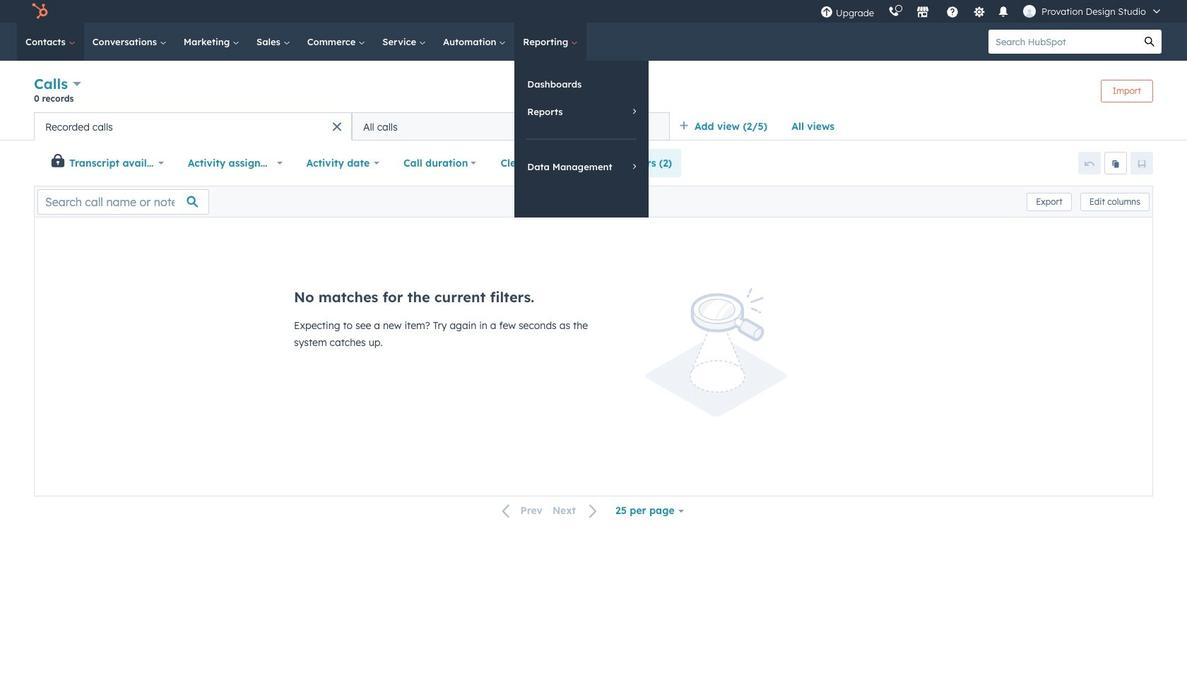 Task type: locate. For each thing, give the bounding box(es) containing it.
pagination navigation
[[494, 502, 607, 521]]

Search call name or notes search field
[[37, 189, 209, 215]]

banner
[[34, 74, 1154, 112]]

Search HubSpot search field
[[989, 30, 1138, 54]]

reporting menu
[[515, 61, 649, 218]]

menu
[[814, 0, 1171, 23]]



Task type: vqa. For each thing, say whether or not it's contained in the screenshot.
Ruby Anderson image
no



Task type: describe. For each thing, give the bounding box(es) containing it.
james peterson image
[[1024, 5, 1037, 18]]

marketplaces image
[[917, 6, 930, 19]]



